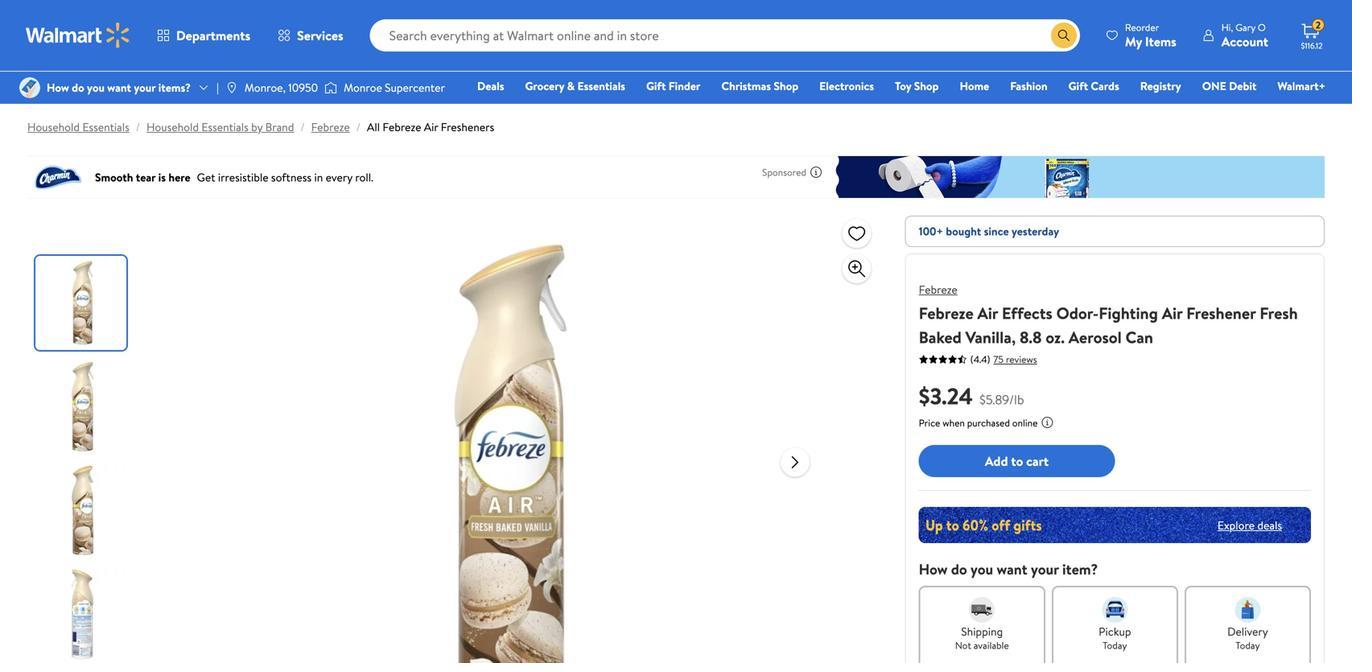 Task type: vqa. For each thing, say whether or not it's contained in the screenshot.
Debit
yes



Task type: locate. For each thing, give the bounding box(es) containing it.
bought
[[946, 223, 981, 239]]

febreze air effects odor-fighting air freshener fresh baked vanilla, 8.8 oz. aerosol can - image 1 of 8 image
[[35, 256, 130, 350]]

fighting
[[1099, 302, 1158, 324]]

1 horizontal spatial shop
[[914, 78, 939, 94]]

account
[[1221, 33, 1268, 50]]

household essentials by brand link
[[147, 119, 294, 135]]

 image for monroe supercenter
[[324, 80, 337, 96]]

reorder
[[1125, 21, 1159, 34]]

 image for monroe, 10950
[[225, 81, 238, 94]]

do for how do you want your item?
[[951, 559, 967, 579]]

febreze febreze air effects odor-fighting air freshener fresh baked vanilla, 8.8 oz. aerosol can
[[919, 282, 1298, 348]]

search icon image
[[1057, 29, 1070, 42]]

0 horizontal spatial your
[[134, 80, 156, 95]]

sponsored
[[762, 165, 806, 179]]

0 horizontal spatial today
[[1103, 639, 1127, 652]]

shop right toy
[[914, 78, 939, 94]]

deals link
[[470, 77, 511, 95]]

1 horizontal spatial  image
[[324, 80, 337, 96]]

0 horizontal spatial you
[[87, 80, 105, 95]]

add to favorites list, febreze air effects odor-fighting air freshener fresh baked vanilla, 8.8 oz. aerosol can image
[[847, 223, 867, 243]]

home
[[960, 78, 989, 94]]

 image right |
[[225, 81, 238, 94]]

0 horizontal spatial /
[[136, 119, 140, 135]]

household essentials / household essentials by brand / febreze / all febreze air fresheners
[[27, 119, 494, 135]]

3 / from the left
[[356, 119, 361, 135]]

 image
[[19, 77, 40, 98]]

add to cart button
[[919, 445, 1115, 477]]

up to sixty percent off deals. shop now. image
[[919, 507, 1311, 543]]

10950
[[288, 80, 318, 95]]

1 horizontal spatial you
[[971, 559, 993, 579]]

febreze link
[[311, 119, 350, 135], [919, 282, 957, 297]]

want for items?
[[107, 80, 131, 95]]

1 vertical spatial your
[[1031, 559, 1059, 579]]

toy
[[895, 78, 911, 94]]

ad disclaimer and feedback image
[[810, 166, 823, 179]]

1 today from the left
[[1103, 639, 1127, 652]]

1 horizontal spatial essentials
[[201, 119, 249, 135]]

0 horizontal spatial shop
[[774, 78, 798, 94]]

Walmart Site-Wide search field
[[370, 19, 1080, 52]]

legal information image
[[1041, 416, 1054, 429]]

gary
[[1236, 21, 1255, 34]]

walmart image
[[26, 23, 130, 48]]

deals
[[1257, 517, 1282, 533]]

christmas
[[721, 78, 771, 94]]

how for how do you want your items?
[[47, 80, 69, 95]]

monroe
[[344, 80, 382, 95]]

1 / from the left
[[136, 119, 140, 135]]

available
[[974, 639, 1009, 652]]

essentials
[[577, 78, 625, 94], [82, 119, 129, 135], [201, 119, 249, 135]]

0 horizontal spatial gift
[[646, 78, 666, 94]]

2 household from the left
[[147, 119, 199, 135]]

add
[[985, 452, 1008, 470]]

1 vertical spatial how
[[919, 559, 948, 579]]

today for delivery
[[1236, 639, 1260, 652]]

want left items?
[[107, 80, 131, 95]]

essentials inside grocery & essentials link
[[577, 78, 625, 94]]

want left the item?
[[997, 559, 1027, 579]]

today inside "delivery today"
[[1236, 639, 1260, 652]]

my
[[1125, 33, 1142, 50]]

0 vertical spatial febreze link
[[311, 119, 350, 135]]

1 vertical spatial want
[[997, 559, 1027, 579]]

online
[[1012, 416, 1038, 430]]

you for how do you want your item?
[[971, 559, 993, 579]]

1 horizontal spatial febreze link
[[919, 282, 957, 297]]

your
[[134, 80, 156, 95], [1031, 559, 1059, 579]]

christmas shop
[[721, 78, 798, 94]]

(4.4)
[[970, 353, 990, 366]]

/ right brand
[[301, 119, 305, 135]]

febreze
[[311, 119, 350, 135], [383, 119, 421, 135], [919, 282, 957, 297], [919, 302, 974, 324]]

do up shipping
[[951, 559, 967, 579]]

today down intent image for delivery
[[1236, 639, 1260, 652]]

do up household essentials link
[[72, 80, 84, 95]]

2 shop from the left
[[914, 78, 939, 94]]

electronics
[[819, 78, 874, 94]]

toy shop
[[895, 78, 939, 94]]

0 vertical spatial you
[[87, 80, 105, 95]]

price when purchased online
[[919, 416, 1038, 430]]

today inside pickup today
[[1103, 639, 1127, 652]]

1 horizontal spatial how
[[919, 559, 948, 579]]

yesterday
[[1012, 223, 1059, 239]]

shop right christmas
[[774, 78, 798, 94]]

2 gift from the left
[[1068, 78, 1088, 94]]

when
[[943, 416, 965, 430]]

1 horizontal spatial household
[[147, 119, 199, 135]]

2 horizontal spatial essentials
[[577, 78, 625, 94]]

1 vertical spatial do
[[951, 559, 967, 579]]

items?
[[158, 80, 191, 95]]

 image right 10950
[[324, 80, 337, 96]]

shipping
[[961, 624, 1003, 639]]

febreze link up baked
[[919, 282, 957, 297]]

your for item?
[[1031, 559, 1059, 579]]

how
[[47, 80, 69, 95], [919, 559, 948, 579]]

aerosol
[[1069, 326, 1122, 348]]

cart
[[1026, 452, 1049, 470]]

0 vertical spatial how
[[47, 80, 69, 95]]

air left fresheners
[[424, 119, 438, 135]]

do for how do you want your items?
[[72, 80, 84, 95]]

1 vertical spatial you
[[971, 559, 993, 579]]

gift inside "link"
[[646, 78, 666, 94]]

purchased
[[967, 416, 1010, 430]]

pickup
[[1099, 624, 1131, 639]]

add to cart
[[985, 452, 1049, 470]]

 image
[[324, 80, 337, 96], [225, 81, 238, 94]]

essentials right &
[[577, 78, 625, 94]]

air up vanilla,
[[977, 302, 998, 324]]

intent image for shipping image
[[969, 597, 995, 623]]

household down items?
[[147, 119, 199, 135]]

0 vertical spatial want
[[107, 80, 131, 95]]

shop for toy shop
[[914, 78, 939, 94]]

1 horizontal spatial gift
[[1068, 78, 1088, 94]]

0 horizontal spatial febreze link
[[311, 119, 350, 135]]

0 vertical spatial your
[[134, 80, 156, 95]]

you up the intent image for shipping
[[971, 559, 993, 579]]

1 horizontal spatial your
[[1031, 559, 1059, 579]]

monroe,
[[245, 80, 286, 95]]

you
[[87, 80, 105, 95], [971, 559, 993, 579]]

not
[[955, 639, 971, 652]]

household down how do you want your items?
[[27, 119, 80, 135]]

100+ bought since yesterday
[[919, 223, 1059, 239]]

your for items?
[[134, 80, 156, 95]]

essentials left by
[[201, 119, 249, 135]]

departments button
[[143, 16, 264, 55]]

febreze link for /
[[311, 119, 350, 135]]

1 shop from the left
[[774, 78, 798, 94]]

household
[[27, 119, 80, 135], [147, 119, 199, 135]]

air right fighting
[[1162, 302, 1183, 324]]

gift left finder
[[646, 78, 666, 94]]

effects
[[1002, 302, 1053, 324]]

1 horizontal spatial do
[[951, 559, 967, 579]]

/ left all on the top of the page
[[356, 119, 361, 135]]

your left the item?
[[1031, 559, 1059, 579]]

today down intent image for pickup
[[1103, 639, 1127, 652]]

all
[[367, 119, 380, 135]]

essentials down how do you want your items?
[[82, 119, 129, 135]]

0 horizontal spatial essentials
[[82, 119, 129, 135]]

do
[[72, 80, 84, 95], [951, 559, 967, 579]]

0 horizontal spatial want
[[107, 80, 131, 95]]

how for how do you want your item?
[[919, 559, 948, 579]]

0 horizontal spatial  image
[[225, 81, 238, 94]]

2 today from the left
[[1236, 639, 1260, 652]]

1 vertical spatial febreze link
[[919, 282, 957, 297]]

air
[[424, 119, 438, 135], [977, 302, 998, 324], [1162, 302, 1183, 324]]

1 horizontal spatial /
[[301, 119, 305, 135]]

0 vertical spatial do
[[72, 80, 84, 95]]

your left items?
[[134, 80, 156, 95]]

0 horizontal spatial household
[[27, 119, 80, 135]]

you up household essentials link
[[87, 80, 105, 95]]

2 horizontal spatial /
[[356, 119, 361, 135]]

gift for gift finder
[[646, 78, 666, 94]]

2 / from the left
[[301, 119, 305, 135]]

0 horizontal spatial do
[[72, 80, 84, 95]]

1 horizontal spatial want
[[997, 559, 1027, 579]]

/
[[136, 119, 140, 135], [301, 119, 305, 135], [356, 119, 361, 135]]

0 horizontal spatial air
[[424, 119, 438, 135]]

intent image for delivery image
[[1235, 597, 1261, 623]]

1 horizontal spatial today
[[1236, 639, 1260, 652]]

febreze link left all on the top of the page
[[311, 119, 350, 135]]

/ down how do you want your items?
[[136, 119, 140, 135]]

explore
[[1218, 517, 1255, 533]]

1 gift from the left
[[646, 78, 666, 94]]

0 horizontal spatial how
[[47, 80, 69, 95]]

gift left cards
[[1068, 78, 1088, 94]]



Task type: describe. For each thing, give the bounding box(es) containing it.
zoom image modal image
[[847, 259, 867, 278]]

reorder my items
[[1125, 21, 1176, 50]]

delivery today
[[1227, 624, 1268, 652]]

fresh
[[1260, 302, 1298, 324]]

monroe supercenter
[[344, 80, 445, 95]]

2
[[1316, 18, 1321, 32]]

price
[[919, 416, 940, 430]]

gift finder link
[[639, 77, 708, 95]]

finder
[[669, 78, 700, 94]]

services button
[[264, 16, 357, 55]]

75
[[993, 353, 1004, 366]]

walmart+
[[1277, 78, 1325, 94]]

$3.24
[[919, 380, 973, 412]]

toy shop link
[[888, 77, 946, 95]]

cards
[[1091, 78, 1119, 94]]

can
[[1125, 326, 1153, 348]]

$3.24 $5.89/lb
[[919, 380, 1024, 412]]

shop for christmas shop
[[774, 78, 798, 94]]

you for how do you want your items?
[[87, 80, 105, 95]]

christmas shop link
[[714, 77, 806, 95]]

hi,
[[1221, 21, 1233, 34]]

2 horizontal spatial air
[[1162, 302, 1183, 324]]

Search search field
[[370, 19, 1080, 52]]

delivery
[[1227, 624, 1268, 639]]

one debit
[[1202, 78, 1257, 94]]

(4.4) 75 reviews
[[970, 353, 1037, 366]]

febreze link for febreze air effects odor-fighting air freshener fresh baked vanilla, 8.8 oz. aerosol can
[[919, 282, 957, 297]]

supercenter
[[385, 80, 445, 95]]

grocery & essentials link
[[518, 77, 633, 95]]

1 horizontal spatial air
[[977, 302, 998, 324]]

want for item?
[[997, 559, 1027, 579]]

intent image for pickup image
[[1102, 597, 1128, 623]]

8.8
[[1020, 326, 1042, 348]]

how do you want your item?
[[919, 559, 1098, 579]]

gift cards link
[[1061, 77, 1126, 95]]

one debit link
[[1195, 77, 1264, 95]]

75 reviews link
[[990, 353, 1037, 366]]

how do you want your items?
[[47, 80, 191, 95]]

departments
[[176, 27, 250, 44]]

registry link
[[1133, 77, 1188, 95]]

1 household from the left
[[27, 119, 80, 135]]

brand
[[265, 119, 294, 135]]

freshener
[[1186, 302, 1256, 324]]

explore deals link
[[1211, 511, 1288, 539]]

oz.
[[1046, 326, 1065, 348]]

household essentials link
[[27, 119, 129, 135]]

fashion link
[[1003, 77, 1055, 95]]

vanilla,
[[965, 326, 1016, 348]]

fresheners
[[441, 119, 494, 135]]

o
[[1258, 21, 1266, 34]]

items
[[1145, 33, 1176, 50]]

fashion
[[1010, 78, 1048, 94]]

$5.89/lb
[[979, 391, 1024, 408]]

|
[[216, 80, 219, 95]]

services
[[297, 27, 343, 44]]

to
[[1011, 452, 1023, 470]]

walmart+ link
[[1270, 77, 1333, 95]]

deals
[[477, 78, 504, 94]]

febreze air effects odor-fighting air freshener fresh baked vanilla, 8.8 oz. aerosol can - image 3 of 8 image
[[35, 464, 130, 558]]

gift for gift cards
[[1068, 78, 1088, 94]]

$116.12
[[1301, 40, 1323, 51]]

debit
[[1229, 78, 1257, 94]]

febreze air effects odor-fighting air freshener fresh baked vanilla, 8.8 oz. aerosol can image
[[253, 216, 768, 663]]

grocery & essentials
[[525, 78, 625, 94]]

since
[[984, 223, 1009, 239]]

all febreze air fresheners link
[[367, 119, 494, 135]]

odor-
[[1056, 302, 1099, 324]]

gift finder
[[646, 78, 700, 94]]

pickup today
[[1099, 624, 1131, 652]]

grocery
[[525, 78, 564, 94]]

&
[[567, 78, 575, 94]]

baked
[[919, 326, 962, 348]]

reviews
[[1006, 353, 1037, 366]]

monroe, 10950
[[245, 80, 318, 95]]

febreze air effects odor-fighting air freshener fresh baked vanilla, 8.8 oz. aerosol can - image 2 of 8 image
[[35, 360, 130, 454]]

electronics link
[[812, 77, 881, 95]]

by
[[251, 119, 263, 135]]

100+
[[919, 223, 943, 239]]

next media item image
[[785, 453, 805, 472]]

explore deals
[[1218, 517, 1282, 533]]

febreze air effects odor-fighting air freshener fresh baked vanilla, 8.8 oz. aerosol can - image 4 of 8 image
[[35, 567, 130, 662]]

one
[[1202, 78, 1226, 94]]

today for pickup
[[1103, 639, 1127, 652]]

gift cards
[[1068, 78, 1119, 94]]



